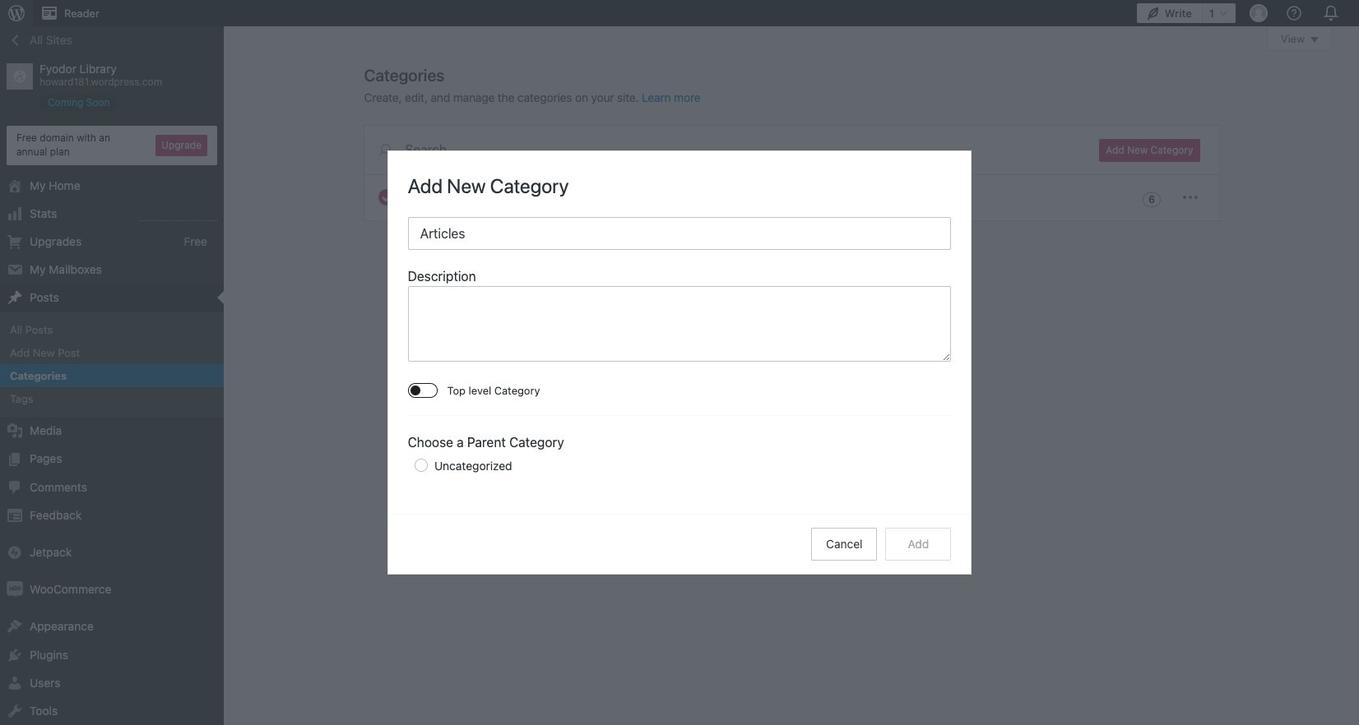 Task type: vqa. For each thing, say whether or not it's contained in the screenshot.
Highest hourly views 0 image
yes



Task type: describe. For each thing, give the bounding box(es) containing it.
1 group from the top
[[408, 266, 951, 367]]

uncategorized image
[[376, 188, 396, 207]]

toggle menu image
[[1180, 188, 1200, 207]]



Task type: locate. For each thing, give the bounding box(es) containing it.
closed image
[[1311, 37, 1319, 43]]

0 vertical spatial group
[[408, 266, 951, 367]]

manage your notifications image
[[1320, 2, 1343, 25]]

highest hourly views 0 image
[[139, 210, 217, 221]]

group
[[408, 266, 951, 367], [408, 383, 951, 478]]

None search field
[[364, 126, 1080, 174]]

manage your sites image
[[7, 3, 26, 23]]

update your profile, personal settings, and more image
[[1249, 3, 1269, 23]]

None text field
[[408, 286, 951, 362]]

None radio
[[414, 459, 427, 472]]

dialog
[[388, 151, 971, 574]]

New Category Name text field
[[408, 217, 951, 250]]

img image
[[7, 582, 23, 598]]

2 group from the top
[[408, 383, 951, 478]]

main content
[[364, 26, 1333, 221]]

help image
[[1284, 3, 1304, 23]]

1 vertical spatial group
[[408, 383, 951, 478]]



